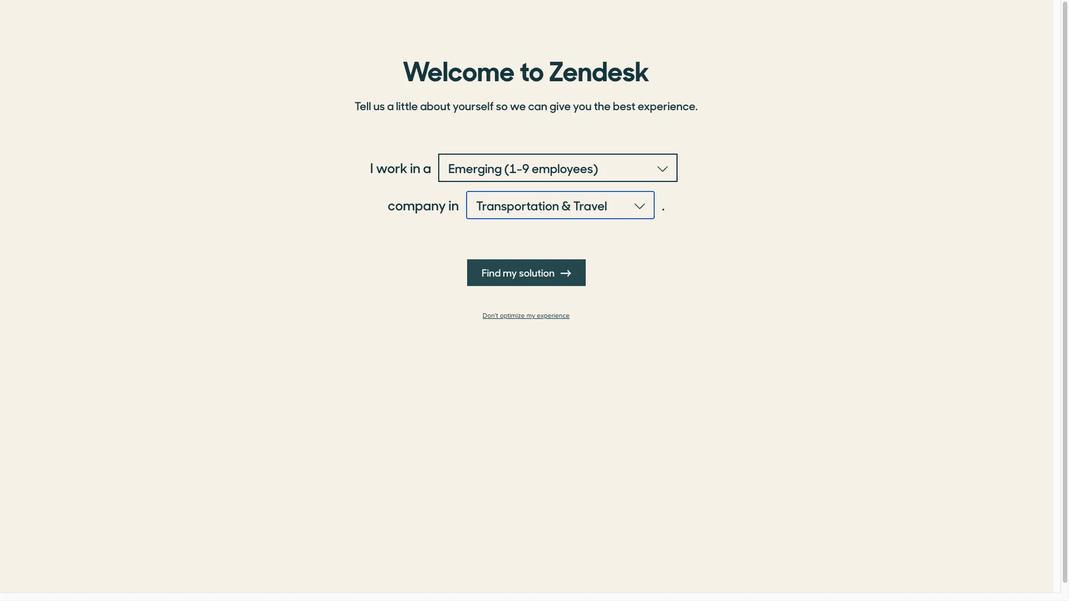 Task type: vqa. For each thing, say whether or not it's contained in the screenshot.
"By"
no



Task type: locate. For each thing, give the bounding box(es) containing it.
my right find
[[503, 266, 517, 280]]

company
[[388, 196, 446, 214]]

0 vertical spatial my
[[503, 266, 517, 280]]

experience.
[[638, 97, 698, 114]]

1 vertical spatial a
[[423, 158, 431, 177]]

1 vertical spatial in
[[449, 196, 459, 214]]

a right "us"
[[387, 97, 394, 114]]

my
[[503, 266, 517, 280], [527, 312, 535, 320]]

0 vertical spatial a
[[387, 97, 394, 114]]

find     my solution
[[482, 266, 557, 280]]

in right company
[[449, 196, 459, 214]]

find     my solution button
[[467, 260, 586, 286]]

about
[[420, 97, 451, 114]]

don't optimize my experience
[[483, 312, 570, 320]]

best
[[613, 97, 636, 114]]

company in
[[388, 196, 459, 214]]

in
[[410, 158, 421, 177], [449, 196, 459, 214]]

my right optimize
[[527, 312, 535, 320]]

tell
[[355, 97, 371, 114]]

0 vertical spatial in
[[410, 158, 421, 177]]

welcome to zendesk
[[403, 50, 650, 89]]

1 horizontal spatial my
[[527, 312, 535, 320]]

i work in a
[[370, 158, 431, 177]]

my inside button
[[503, 266, 517, 280]]

a right the work
[[423, 158, 431, 177]]

arrow right image
[[561, 268, 571, 279]]

0 horizontal spatial in
[[410, 158, 421, 177]]

in right the work
[[410, 158, 421, 177]]

can
[[528, 97, 548, 114]]

0 horizontal spatial my
[[503, 266, 517, 280]]

so
[[496, 97, 508, 114]]

a
[[387, 97, 394, 114], [423, 158, 431, 177]]

0 horizontal spatial a
[[387, 97, 394, 114]]

us
[[373, 97, 385, 114]]

the
[[594, 97, 611, 114]]



Task type: describe. For each thing, give the bounding box(es) containing it.
don't
[[483, 312, 498, 320]]

give
[[550, 97, 571, 114]]

experience
[[537, 312, 570, 320]]

we
[[510, 97, 526, 114]]

you
[[573, 97, 592, 114]]

i
[[370, 158, 373, 177]]

tell us a little about yourself so we can give you the best experience.
[[355, 97, 698, 114]]

don't optimize my experience link
[[348, 312, 705, 320]]

work
[[376, 158, 408, 177]]

welcome
[[403, 50, 515, 89]]

yourself
[[453, 97, 494, 114]]

1 vertical spatial my
[[527, 312, 535, 320]]

optimize
[[500, 312, 525, 320]]

1 horizontal spatial in
[[449, 196, 459, 214]]

1 horizontal spatial a
[[423, 158, 431, 177]]

little
[[396, 97, 418, 114]]

zendesk
[[549, 50, 650, 89]]

.
[[662, 196, 665, 214]]

to
[[520, 50, 544, 89]]

find
[[482, 266, 501, 280]]

solution
[[519, 266, 555, 280]]



